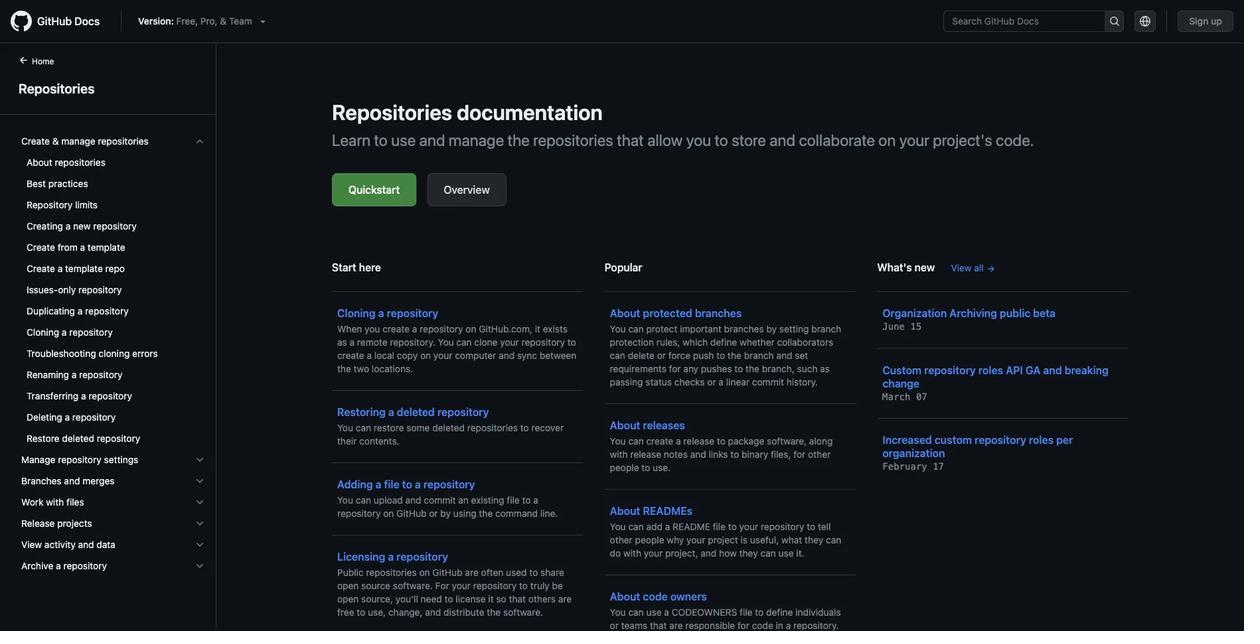 Task type: describe. For each thing, give the bounding box(es) containing it.
here
[[359, 261, 381, 274]]

an
[[458, 495, 469, 506]]

17
[[933, 462, 944, 472]]

can up protection
[[629, 324, 644, 335]]

can inside the cloning a repository when you create a repository on github.com, it exists as a remote repository. you can clone your repository to create a local copy on your computer and sync between the two locations.
[[456, 337, 472, 348]]

1 horizontal spatial they
[[805, 535, 824, 546]]

manage repository settings button
[[16, 450, 211, 471]]

to up truly on the left bottom of the page
[[530, 567, 538, 578]]

search image
[[1110, 16, 1120, 27]]

template inside 'link'
[[88, 242, 125, 253]]

about releases you can create a release to package software, along with release notes and links to binary files, for other people to use.
[[610, 419, 833, 473]]

can down useful,
[[761, 548, 776, 559]]

about for code
[[610, 591, 641, 603]]

the up linear on the right bottom
[[746, 364, 760, 375]]

new inside creating a new repository link
[[73, 221, 91, 232]]

file up command
[[507, 495, 520, 506]]

repository inside archive a repository 'dropdown button'
[[63, 561, 107, 572]]

duplicating a repository link
[[16, 301, 211, 322]]

only
[[58, 285, 76, 296]]

repository down exists
[[522, 337, 565, 348]]

create for create a template repo
[[27, 263, 55, 274]]

a up the troubleshooting
[[62, 327, 67, 338]]

merges
[[83, 476, 115, 487]]

your down add
[[644, 548, 663, 559]]

about repositories
[[27, 157, 106, 168]]

teams
[[621, 621, 648, 632]]

and inside the about releases you can create a release to package software, along with release notes and links to binary files, for other people to use.
[[690, 449, 706, 460]]

per
[[1057, 434, 1073, 447]]

deleted right some
[[433, 423, 465, 434]]

create inside the about releases you can create a release to package software, along with release notes and links to binary files, for other people to use.
[[646, 436, 674, 447]]

data
[[96, 540, 115, 551]]

used
[[506, 567, 527, 578]]

create for create & manage repositories
[[21, 136, 50, 147]]

restore
[[374, 423, 404, 434]]

file inside the about readmes you can add a readme file to your repository to tell other people why your project is useful, what they can do with your project, and how they can use it.
[[713, 522, 726, 533]]

a down when
[[350, 337, 355, 348]]

to down for
[[445, 594, 453, 605]]

branches and merges
[[21, 476, 115, 487]]

restore deleted repository
[[27, 433, 140, 444]]

repository inside restore deleted repository link
[[97, 433, 140, 444]]

create a template repo
[[27, 263, 125, 274]]

or down pushes
[[707, 377, 716, 388]]

cloning a repository
[[27, 327, 113, 338]]

to inside about code owners you can use a codeowners file to define individuals or teams that are responsible for code in a repository.
[[755, 607, 764, 618]]

upload
[[374, 495, 403, 506]]

repository up copy
[[387, 307, 439, 320]]

march 07 element
[[883, 391, 928, 402]]

0 horizontal spatial create
[[337, 350, 364, 361]]

0 horizontal spatial software.
[[393, 581, 433, 592]]

useful,
[[750, 535, 779, 546]]

archive a repository button
[[16, 556, 211, 577]]

use inside 'repositories documentation learn to use and manage the repositories that allow you to store and collaborate on your project's code.'
[[391, 131, 416, 149]]

repository inside renaming a repository link
[[79, 370, 123, 381]]

repository inside duplicating a repository link
[[85, 306, 129, 317]]

for inside the about releases you can create a release to package software, along with release notes and links to binary files, for other people to use.
[[794, 449, 806, 460]]

repositories inside 'repositories documentation learn to use and manage the repositories that allow you to store and collaborate on your project's code.'
[[533, 131, 613, 149]]

repository down the adding
[[337, 508, 381, 519]]

file up upload
[[384, 478, 400, 491]]

a up copy
[[412, 324, 417, 335]]

your inside 'repositories documentation learn to use and manage the repositories that allow you to store and collaborate on your project's code.'
[[900, 131, 930, 149]]

practices
[[48, 178, 88, 189]]

command
[[495, 508, 538, 519]]

for
[[435, 581, 449, 592]]

file inside about code owners you can use a codeowners file to define individuals or teams that are responsible for code in a repository.
[[740, 607, 753, 618]]

Search GitHub Docs search field
[[944, 11, 1105, 31]]

with inside the about releases you can create a release to package software, along with release notes and links to binary files, for other people to use.
[[610, 449, 628, 460]]

about for protected
[[610, 307, 641, 320]]

docs
[[75, 15, 100, 28]]

0 vertical spatial code
[[643, 591, 668, 603]]

errors
[[132, 348, 158, 359]]

can inside about code owners you can use a codeowners file to define individuals or teams that are responsible for code in a repository.
[[629, 607, 644, 618]]

protect
[[646, 324, 678, 335]]

limits
[[75, 200, 98, 211]]

repository up the computer
[[420, 324, 463, 335]]

are inside about code owners you can use a codeowners file to define individuals or teams that are responsible for code in a repository.
[[670, 621, 683, 632]]

sign
[[1190, 16, 1209, 27]]

by inside "about protected branches you can protect important branches by setting branch protection rules, which define whether collaborators can delete or force push to the branch and set requirements for any pushes to the branch, such as passing status checks or a linear commit history."
[[767, 324, 777, 335]]

the inside the licensing a repository public repositories on github are often used to share open source software. for your repository to truly be open source, you'll need to license it so that others are free to use, change, and distribute the software.
[[487, 607, 501, 618]]

on inside the licensing a repository public repositories on github are often used to share open source software. for your repository to truly be open source, you'll need to license it so that others are free to use, change, and distribute the software.
[[419, 567, 430, 578]]

adding
[[337, 478, 373, 491]]

to down used
[[519, 581, 528, 592]]

your down "readme"
[[687, 535, 706, 546]]

package
[[728, 436, 765, 447]]

for inside about code owners you can use a codeowners file to define individuals or teams that are responsible for code in a repository.
[[738, 621, 750, 632]]

github docs
[[37, 15, 100, 28]]

licensing a repository public repositories on github are often used to share open source software. for your repository to truly be open source, you'll need to license it so that others are free to use, change, and distribute the software.
[[337, 551, 572, 618]]

create & manage repositories element containing about repositories
[[11, 152, 216, 450]]

your inside the licensing a repository public repositories on github are often used to share open source software. for your repository to truly be open source, you'll need to license it so that others are free to use, change, and distribute the software.
[[452, 581, 471, 592]]

your up the 'is'
[[740, 522, 758, 533]]

a inside the licensing a repository public repositories on github are often used to share open source software. for your repository to truly be open source, you'll need to license it so that others are free to use, change, and distribute the software.
[[388, 551, 394, 563]]

a down 'issues-only repository'
[[78, 306, 83, 317]]

with inside the about readmes you can add a readme file to your repository to tell other people why your project is useful, what they can do with your project, and how they can use it.
[[624, 548, 642, 559]]

the inside 'repositories documentation learn to use and manage the repositories that allow you to store and collaborate on your project's code.'
[[508, 131, 530, 149]]

a up from
[[66, 221, 71, 232]]

you inside the cloning a repository when you create a repository on github.com, it exists as a remote repository. you can clone your repository to create a local copy on your computer and sync between the two locations.
[[438, 337, 454, 348]]

clone
[[474, 337, 498, 348]]

can inside adding a file to a repository you can upload and commit an existing file to a repository on github or by using the command line.
[[356, 495, 371, 506]]

what
[[782, 535, 802, 546]]

as inside the cloning a repository when you create a repository on github.com, it exists as a remote repository. you can clone your repository to create a local copy on your computer and sync between the two locations.
[[337, 337, 347, 348]]

repository up for
[[397, 551, 448, 563]]

a left codeowners
[[664, 607, 669, 618]]

repository limits
[[27, 200, 98, 211]]

a up upload
[[376, 478, 382, 491]]

repository up an
[[424, 478, 475, 491]]

allow
[[648, 131, 683, 149]]

a up only
[[58, 263, 63, 274]]

do
[[610, 548, 621, 559]]

files,
[[771, 449, 791, 460]]

repositories element
[[0, 54, 216, 630]]

computer
[[455, 350, 496, 361]]

march
[[883, 391, 911, 402]]

and inside the licensing a repository public repositories on github are often used to share open source software. for your repository to truly be open source, you'll need to license it so that others are free to use, change, and distribute the software.
[[425, 607, 441, 618]]

a inside "about protected branches you can protect important branches by setting branch protection rules, which define whether collaborators can delete or force push to the branch and set requirements for any pushes to the branch, such as passing status checks or a linear commit history."
[[719, 377, 724, 388]]

or inside adding a file to a repository you can upload and commit an existing file to a repository on github or by using the command line.
[[429, 508, 438, 519]]

by inside adding a file to a repository you can upload and commit an existing file to a repository on github or by using the command line.
[[440, 508, 451, 519]]

a down some
[[415, 478, 421, 491]]

any
[[684, 364, 699, 375]]

settings
[[104, 455, 138, 466]]

store
[[732, 131, 766, 149]]

github inside adding a file to a repository you can upload and commit an existing file to a repository on github or by using the command line.
[[397, 508, 427, 519]]

and up overview link
[[419, 131, 445, 149]]

deleted up some
[[397, 406, 435, 419]]

sc 9kayk9 0 image for and
[[195, 540, 205, 551]]

repo
[[105, 263, 125, 274]]

use,
[[368, 607, 386, 618]]

your left the computer
[[434, 350, 453, 361]]

renaming a repository link
[[16, 365, 211, 386]]

to up pushes
[[717, 350, 725, 361]]

source
[[361, 581, 390, 592]]

duplicating
[[27, 306, 75, 317]]

use inside the about readmes you can add a readme file to your repository to tell other people why your project is useful, what they can do with your project, and how they can use it.
[[779, 548, 794, 559]]

view all
[[951, 263, 984, 274]]

to left tell
[[807, 522, 816, 533]]

repositories for repositories
[[19, 80, 95, 96]]

a down remote
[[367, 350, 372, 361]]

0 horizontal spatial release
[[631, 449, 662, 460]]

manage inside 'repositories documentation learn to use and manage the repositories that allow you to store and collaborate on your project's code.'
[[449, 131, 504, 149]]

1 horizontal spatial release
[[684, 436, 715, 447]]

to up linear on the right bottom
[[735, 364, 743, 375]]

a up remote
[[378, 307, 384, 320]]

other inside the about readmes you can add a readme file to your repository to tell other people why your project is useful, what they can do with your project, and how they can use it.
[[610, 535, 633, 546]]

0 horizontal spatial branch
[[744, 350, 774, 361]]

to inside restoring a deleted repository you can restore some deleted repositories to recover their contents.
[[521, 423, 529, 434]]

sc 9kayk9 0 image for settings
[[195, 455, 205, 466]]

repository inside custom repository roles api ga and breaking change march 07
[[925, 364, 976, 377]]

you inside the about releases you can create a release to package software, along with release notes and links to binary files, for other people to use.
[[610, 436, 626, 447]]

delete
[[628, 350, 655, 361]]

that inside the licensing a repository public repositories on github are often used to share open source software. for your repository to truly be open source, you'll need to license it so that others are free to use, change, and distribute the software.
[[509, 594, 526, 605]]

a inside the about readmes you can add a readme file to your repository to tell other people why your project is useful, what they can do with your project, and how they can use it.
[[665, 522, 670, 533]]

use inside about code owners you can use a codeowners file to define individuals or teams that are responsible for code in a repository.
[[646, 607, 662, 618]]

popular
[[605, 261, 643, 274]]

1 vertical spatial branches
[[724, 324, 764, 335]]

& inside dropdown button
[[52, 136, 59, 147]]

or down rules,
[[657, 350, 666, 361]]

or inside about code owners you can use a codeowners file to define individuals or teams that are responsible for code in a repository.
[[610, 621, 619, 632]]

repository inside issues-only repository link
[[78, 285, 122, 296]]

force
[[669, 350, 691, 361]]

sc 9kayk9 0 image for merges
[[195, 476, 205, 487]]

repository inside manage repository settings dropdown button
[[58, 455, 101, 466]]

view for view activity and data
[[21, 540, 42, 551]]

some
[[407, 423, 430, 434]]

release
[[21, 518, 55, 529]]

status
[[646, 377, 672, 388]]

release projects button
[[16, 513, 211, 535]]

the inside adding a file to a repository you can upload and commit an existing file to a repository on github or by using the command line.
[[479, 508, 493, 519]]

repository inside increased custom repository roles per organization february 17
[[975, 434, 1027, 447]]

archiving
[[950, 307, 997, 320]]

repository inside restoring a deleted repository you can restore some deleted repositories to recover their contents.
[[438, 406, 489, 419]]

on right copy
[[420, 350, 431, 361]]

repositories inside dropdown button
[[98, 136, 149, 147]]

duplicating a repository
[[27, 306, 129, 317]]

and inside the cloning a repository when you create a repository on github.com, it exists as a remote repository. you can clone your repository to create a local copy on your computer and sync between the two locations.
[[499, 350, 515, 361]]

collaborators
[[777, 337, 834, 348]]

to right links
[[731, 449, 739, 460]]

can down tell
[[826, 535, 842, 546]]

that inside about code owners you can use a codeowners file to define individuals or teams that are responsible for code in a repository.
[[650, 621, 667, 632]]

linear
[[726, 377, 750, 388]]

sc 9kayk9 0 image for files
[[195, 497, 205, 508]]

repositories for repositories documentation learn to use and manage the repositories that allow you to store and collaborate on your project's code.
[[332, 100, 452, 125]]

roles inside increased custom repository roles per organization february 17
[[1029, 434, 1054, 447]]

2 open from the top
[[337, 594, 359, 605]]

repositories down create & manage repositories
[[55, 157, 106, 168]]

transferring a repository link
[[16, 386, 211, 407]]

it inside the cloning a repository when you create a repository on github.com, it exists as a remote repository. you can clone your repository to create a local copy on your computer and sync between the two locations.
[[535, 324, 541, 335]]

the inside the cloning a repository when you create a repository on github.com, it exists as a remote repository. you can clone your repository to create a local copy on your computer and sync between the two locations.
[[337, 364, 351, 375]]

codeowners
[[672, 607, 737, 618]]

individuals
[[796, 607, 841, 618]]

sc 9kayk9 0 image
[[195, 136, 205, 147]]

code.
[[996, 131, 1034, 149]]

it inside the licensing a repository public repositories on github are often used to share open source software. for your repository to truly be open source, you'll need to license it so that others are free to use, change, and distribute the software.
[[488, 594, 494, 605]]

such
[[797, 364, 818, 375]]

issues-only repository link
[[16, 280, 211, 301]]

roles inside custom repository roles api ga and breaking change march 07
[[979, 364, 1004, 377]]

a inside 'link'
[[80, 242, 85, 253]]

activity
[[44, 540, 76, 551]]

to up upload
[[402, 478, 412, 491]]

it.
[[797, 548, 805, 559]]

about for releases
[[610, 419, 641, 432]]

custom
[[935, 434, 972, 447]]

to right learn
[[374, 131, 388, 149]]

repository down often
[[473, 581, 517, 592]]

on up the clone
[[466, 324, 477, 335]]

the up pushes
[[728, 350, 742, 361]]

repository inside the about readmes you can add a readme file to your repository to tell other people why your project is useful, what they can do with your project, and how they can use it.
[[761, 522, 804, 533]]

1 horizontal spatial new
[[915, 261, 935, 274]]

view all link
[[951, 261, 996, 275]]

start
[[332, 261, 356, 274]]

best
[[27, 178, 46, 189]]

repository limits link
[[16, 195, 211, 216]]

often
[[481, 567, 504, 578]]

need
[[421, 594, 442, 605]]

history.
[[787, 377, 818, 388]]

start here
[[332, 261, 381, 274]]

you inside about code owners you can use a codeowners file to define individuals or teams that are responsible for code in a repository.
[[610, 607, 626, 618]]

manage inside dropdown button
[[61, 136, 95, 147]]

to up links
[[717, 436, 726, 447]]

you inside 'repositories documentation learn to use and manage the repositories that allow you to store and collaborate on your project's code.'
[[686, 131, 711, 149]]



Task type: locate. For each thing, give the bounding box(es) containing it.
that right teams at the bottom
[[650, 621, 667, 632]]

0 vertical spatial repository.
[[390, 337, 436, 348]]

as inside "about protected branches you can protect important branches by setting branch protection rules, which define whether collaborators can delete or force push to the branch and set requirements for any pushes to the branch, such as passing status checks or a linear commit history."
[[820, 364, 830, 375]]

can down releases
[[629, 436, 644, 447]]

with
[[610, 449, 628, 460], [46, 497, 64, 508], [624, 548, 642, 559]]

custom repository roles api ga and breaking change march 07
[[883, 364, 1109, 402]]

use right learn
[[391, 131, 416, 149]]

use
[[391, 131, 416, 149], [779, 548, 794, 559], [646, 607, 662, 618]]

0 horizontal spatial repositories
[[19, 80, 95, 96]]

a right archive on the bottom left
[[56, 561, 61, 572]]

1 sc 9kayk9 0 image from the top
[[195, 455, 205, 466]]

define up in
[[766, 607, 793, 618]]

0 vertical spatial for
[[669, 364, 681, 375]]

you inside adding a file to a repository you can upload and commit an existing file to a repository on github or by using the command line.
[[337, 495, 353, 506]]

0 horizontal spatial it
[[488, 594, 494, 605]]

1 horizontal spatial software.
[[503, 607, 543, 618]]

are down codeowners
[[670, 621, 683, 632]]

on right collaborate
[[879, 131, 896, 149]]

and left data
[[78, 540, 94, 551]]

as
[[337, 337, 347, 348], [820, 364, 830, 375]]

0 horizontal spatial that
[[509, 594, 526, 605]]

github left docs
[[37, 15, 72, 28]]

for right responsible
[[738, 621, 750, 632]]

are left often
[[465, 567, 479, 578]]

1 vertical spatial other
[[610, 535, 633, 546]]

use.
[[653, 463, 671, 473]]

can inside restoring a deleted repository you can restore some deleted repositories to recover their contents.
[[356, 423, 371, 434]]

0 vertical spatial you
[[686, 131, 711, 149]]

repositories inside restoring a deleted repository you can restore some deleted repositories to recover their contents.
[[467, 423, 518, 434]]

by
[[767, 324, 777, 335], [440, 508, 451, 519]]

repository.
[[390, 337, 436, 348], [794, 621, 839, 632]]

repository inside cloning a repository link
[[69, 327, 113, 338]]

2 horizontal spatial for
[[794, 449, 806, 460]]

2 horizontal spatial that
[[650, 621, 667, 632]]

sc 9kayk9 0 image inside branches and merges dropdown button
[[195, 476, 205, 487]]

about inside 'repositories' element
[[27, 157, 52, 168]]

releases
[[643, 419, 685, 432]]

to inside the cloning a repository when you create a repository on github.com, it exists as a remote repository. you can clone your repository to create a local copy on your computer and sync between the two locations.
[[568, 337, 576, 348]]

cloning for cloning a repository when you create a repository on github.com, it exists as a remote repository. you can clone your repository to create a local copy on your computer and sync between the two locations.
[[337, 307, 376, 320]]

they
[[805, 535, 824, 546], [739, 548, 758, 559]]

cloning down duplicating
[[27, 327, 59, 338]]

0 horizontal spatial roles
[[979, 364, 1004, 377]]

repository down the troubleshooting cloning errors
[[79, 370, 123, 381]]

transferring
[[27, 391, 79, 402]]

and inside the about readmes you can add a readme file to your repository to tell other people why your project is useful, what they can do with your project, and how they can use it.
[[701, 548, 717, 559]]

create for create from a template
[[27, 242, 55, 253]]

work with files
[[21, 497, 84, 508]]

release up use.
[[631, 449, 662, 460]]

1 vertical spatial use
[[779, 548, 794, 559]]

to left the recover
[[521, 423, 529, 434]]

or left teams at the bottom
[[610, 621, 619, 632]]

1 vertical spatial for
[[794, 449, 806, 460]]

about readmes you can add a readme file to your repository to tell other people why your project is useful, what they can do with your project, and how they can use it.
[[610, 505, 842, 559]]

about
[[27, 157, 52, 168], [610, 307, 641, 320], [610, 419, 641, 432], [610, 505, 641, 518], [610, 591, 641, 603]]

code left owners
[[643, 591, 668, 603]]

1 vertical spatial create
[[337, 350, 364, 361]]

files
[[66, 497, 84, 508]]

repositories
[[19, 80, 95, 96], [332, 100, 452, 125]]

sc 9kayk9 0 image inside view activity and data dropdown button
[[195, 540, 205, 551]]

0 vertical spatial by
[[767, 324, 777, 335]]

template
[[88, 242, 125, 253], [65, 263, 103, 274]]

sign up link
[[1178, 11, 1234, 32]]

repository up restore deleted repository
[[72, 412, 116, 423]]

1 vertical spatial code
[[752, 621, 774, 632]]

0 vertical spatial are
[[465, 567, 479, 578]]

a inside restoring a deleted repository you can restore some deleted repositories to recover their contents.
[[388, 406, 394, 419]]

0 vertical spatial they
[[805, 535, 824, 546]]

1 horizontal spatial github
[[397, 508, 427, 519]]

1 horizontal spatial define
[[766, 607, 793, 618]]

0 vertical spatial view
[[951, 263, 972, 274]]

to left store
[[715, 131, 728, 149]]

about up teams at the bottom
[[610, 591, 641, 603]]

you inside restoring a deleted repository you can restore some deleted repositories to recover their contents.
[[337, 423, 353, 434]]

and inside custom repository roles api ga and breaking change march 07
[[1044, 364, 1062, 377]]

about protected branches you can protect important branches by setting branch protection rules, which define whether collaborators can delete or force push to the branch and set requirements for any pushes to the branch, such as passing status checks or a linear commit history.
[[610, 307, 842, 388]]

repository inside creating a new repository link
[[93, 221, 137, 232]]

0 vertical spatial people
[[610, 463, 639, 473]]

on inside 'repositories documentation learn to use and manage the repositories that allow you to store and collaborate on your project's code.'
[[879, 131, 896, 149]]

which
[[683, 337, 708, 348]]

repository down 'repository limits' link
[[93, 221, 137, 232]]

repository down the computer
[[438, 406, 489, 419]]

tell
[[818, 522, 831, 533]]

is
[[741, 535, 748, 546]]

cloning inside 'repositories' element
[[27, 327, 59, 338]]

a down renaming a repository
[[81, 391, 86, 402]]

1 horizontal spatial other
[[808, 449, 831, 460]]

0 horizontal spatial manage
[[61, 136, 95, 147]]

create & manage repositories element
[[11, 131, 216, 450], [11, 152, 216, 450]]

recover
[[532, 423, 564, 434]]

1 horizontal spatial branch
[[812, 324, 842, 335]]

0 horizontal spatial they
[[739, 548, 758, 559]]

cloning for cloning a repository
[[27, 327, 59, 338]]

commit
[[752, 377, 784, 388], [424, 495, 456, 506]]

1 vertical spatial as
[[820, 364, 830, 375]]

1 horizontal spatial create
[[383, 324, 410, 335]]

transferring a repository
[[27, 391, 132, 402]]

february 17 element
[[883, 462, 944, 472]]

1 vertical spatial open
[[337, 594, 359, 605]]

deleting
[[27, 412, 62, 423]]

1 vertical spatial by
[[440, 508, 451, 519]]

commit inside "about protected branches you can protect important branches by setting branch protection rules, which define whether collaborators can delete or force push to the branch and set requirements for any pushes to the branch, such as passing status checks or a linear commit history."
[[752, 377, 784, 388]]

view inside dropdown button
[[21, 540, 42, 551]]

they down tell
[[805, 535, 824, 546]]

define up push on the right
[[710, 337, 737, 348]]

from
[[58, 242, 78, 253]]

archive
[[21, 561, 53, 572]]

pro,
[[200, 16, 218, 27]]

are down be
[[558, 594, 572, 605]]

renaming a repository
[[27, 370, 123, 381]]

use up teams at the bottom
[[646, 607, 662, 618]]

about for readmes
[[610, 505, 641, 518]]

file
[[384, 478, 400, 491], [507, 495, 520, 506], [713, 522, 726, 533], [740, 607, 753, 618]]

repositories inside 'repositories documentation learn to use and manage the repositories that allow you to store and collaborate on your project's code.'
[[332, 100, 452, 125]]

quickstart
[[349, 184, 400, 196]]

up
[[1211, 16, 1223, 27]]

template down the create from a template
[[65, 263, 103, 274]]

sign up
[[1190, 16, 1223, 27]]

1 vertical spatial branch
[[744, 350, 774, 361]]

software. down others
[[503, 607, 543, 618]]

1 vertical spatial &
[[52, 136, 59, 147]]

remote
[[357, 337, 388, 348]]

2 create & manage repositories element from the top
[[11, 152, 216, 450]]

the
[[508, 131, 530, 149], [728, 350, 742, 361], [337, 364, 351, 375], [746, 364, 760, 375], [479, 508, 493, 519], [487, 607, 501, 618]]

new right what's
[[915, 261, 935, 274]]

0 vertical spatial new
[[73, 221, 91, 232]]

you inside "about protected branches you can protect important branches by setting branch protection rules, which define whether collaborators can delete or force push to the branch and set requirements for any pushes to the branch, such as passing status checks or a linear commit history."
[[610, 324, 626, 335]]

what's new
[[877, 261, 935, 274]]

roles left per
[[1029, 434, 1054, 447]]

free,
[[176, 16, 198, 27]]

2 horizontal spatial are
[[670, 621, 683, 632]]

1 horizontal spatial repository.
[[794, 621, 839, 632]]

that
[[617, 131, 644, 149], [509, 594, 526, 605], [650, 621, 667, 632]]

repository. inside about code owners you can use a codeowners file to define individuals or teams that are responsible for code in a repository.
[[794, 621, 839, 632]]

people down add
[[635, 535, 664, 546]]

1 vertical spatial repositories
[[332, 100, 452, 125]]

2 horizontal spatial create
[[646, 436, 674, 447]]

0 vertical spatial repositories
[[19, 80, 95, 96]]

on inside adding a file to a repository you can upload and commit an existing file to a repository on github or by using the command line.
[[383, 508, 394, 519]]

responsible
[[686, 621, 735, 632]]

1 vertical spatial that
[[509, 594, 526, 605]]

other inside the about releases you can create a release to package software, along with release notes and links to binary files, for other people to use.
[[808, 449, 831, 460]]

and inside "about protected branches you can protect important branches by setting branch protection rules, which define whether collaborators can delete or force push to the branch and set requirements for any pushes to the branch, such as passing status checks or a linear commit history."
[[777, 350, 793, 361]]

2 vertical spatial use
[[646, 607, 662, 618]]

can inside the about releases you can create a release to package software, along with release notes and links to binary files, for other people to use.
[[629, 436, 644, 447]]

can down protection
[[610, 350, 626, 361]]

with right do
[[624, 548, 642, 559]]

repository up the troubleshooting cloning errors
[[69, 327, 113, 338]]

roles left api
[[979, 364, 1004, 377]]

can left add
[[629, 522, 644, 533]]

a down pushes
[[719, 377, 724, 388]]

and inside dropdown button
[[78, 540, 94, 551]]

repositories down home link
[[19, 80, 95, 96]]

2 vertical spatial with
[[624, 548, 642, 559]]

you down the adding
[[337, 495, 353, 506]]

1 vertical spatial repository.
[[794, 621, 839, 632]]

what's
[[877, 261, 912, 274]]

june 15 element
[[883, 321, 922, 332]]

view up archive on the bottom left
[[21, 540, 42, 551]]

and inside adding a file to a repository you can upload and commit an existing file to a repository on github or by using the command line.
[[405, 495, 421, 506]]

create
[[21, 136, 50, 147], [27, 242, 55, 253], [27, 263, 55, 274]]

0 vertical spatial roles
[[979, 364, 1004, 377]]

0 vertical spatial as
[[337, 337, 347, 348]]

binary
[[742, 449, 768, 460]]

troubleshooting cloning errors link
[[16, 343, 211, 365]]

sc 9kayk9 0 image inside release projects 'dropdown button'
[[195, 519, 205, 529]]

branches
[[695, 307, 742, 320], [724, 324, 764, 335]]

two
[[354, 364, 369, 375]]

0 horizontal spatial use
[[391, 131, 416, 149]]

cloning up when
[[337, 307, 376, 320]]

repository. inside the cloning a repository when you create a repository on github.com, it exists as a remote repository. you can clone your repository to create a local copy on your computer and sync between the two locations.
[[390, 337, 436, 348]]

a inside the about releases you can create a release to package software, along with release notes and links to binary files, for other people to use.
[[676, 436, 681, 447]]

view activity and data button
[[16, 535, 211, 556]]

your down github.com,
[[500, 337, 519, 348]]

6 sc 9kayk9 0 image from the top
[[195, 561, 205, 572]]

version: free, pro, & team
[[138, 16, 252, 27]]

1 vertical spatial software.
[[503, 607, 543, 618]]

create inside dropdown button
[[21, 136, 50, 147]]

they down the 'is'
[[739, 548, 758, 559]]

1 horizontal spatial view
[[951, 263, 972, 274]]

1 vertical spatial create
[[27, 242, 55, 253]]

repository right the custom
[[975, 434, 1027, 447]]

sc 9kayk9 0 image
[[195, 455, 205, 466], [195, 476, 205, 487], [195, 497, 205, 508], [195, 519, 205, 529], [195, 540, 205, 551], [195, 561, 205, 572]]

a right licensing
[[388, 551, 394, 563]]

issues-
[[27, 285, 58, 296]]

0 horizontal spatial commit
[[424, 495, 456, 506]]

a up transferring a repository
[[72, 370, 77, 381]]

1 vertical spatial you
[[365, 324, 380, 335]]

1 horizontal spatial manage
[[449, 131, 504, 149]]

to right free
[[357, 607, 365, 618]]

0 vertical spatial branches
[[695, 307, 742, 320]]

and up branch,
[[777, 350, 793, 361]]

about up the best
[[27, 157, 52, 168]]

0 vertical spatial branch
[[812, 324, 842, 335]]

1 horizontal spatial are
[[558, 594, 572, 605]]

you up do
[[610, 522, 626, 533]]

0 horizontal spatial for
[[669, 364, 681, 375]]

select language: current language is english image
[[1140, 16, 1151, 27]]

license
[[456, 594, 486, 605]]

you up their
[[337, 423, 353, 434]]

repositories up 'source'
[[366, 567, 417, 578]]

to right codeowners
[[755, 607, 764, 618]]

push
[[693, 350, 714, 361]]

to up command
[[522, 495, 531, 506]]

and down the need
[[425, 607, 441, 618]]

repository inside deleting a repository link
[[72, 412, 116, 423]]

public
[[337, 567, 364, 578]]

cloning inside the cloning a repository when you create a repository on github.com, it exists as a remote repository. you can clone your repository to create a local copy on your computer and sync between the two locations.
[[337, 307, 376, 320]]

1 vertical spatial people
[[635, 535, 664, 546]]

so
[[496, 594, 507, 605]]

as right such at the bottom of page
[[820, 364, 830, 375]]

links
[[709, 449, 728, 460]]

about repositories link
[[16, 152, 211, 173]]

3 sc 9kayk9 0 image from the top
[[195, 497, 205, 508]]

for inside "about protected branches you can protect important branches by setting branch protection rules, which define whether collaborators can delete or force push to the branch and set requirements for any pushes to the branch, such as passing status checks or a linear commit history."
[[669, 364, 681, 375]]

with inside "work with files" dropdown button
[[46, 497, 64, 508]]

1 horizontal spatial cloning
[[337, 307, 376, 320]]

0 horizontal spatial repository.
[[390, 337, 436, 348]]

deleted inside restore deleted repository link
[[62, 433, 94, 444]]

1 horizontal spatial use
[[646, 607, 662, 618]]

about inside the about readmes you can add a readme file to your repository to tell other people why your project is useful, what they can do with your project, and how they can use it.
[[610, 505, 641, 518]]

file up project
[[713, 522, 726, 533]]

people left use.
[[610, 463, 639, 473]]

1 vertical spatial it
[[488, 594, 494, 605]]

0 horizontal spatial view
[[21, 540, 42, 551]]

with left files
[[46, 497, 64, 508]]

0 vertical spatial github
[[37, 15, 72, 28]]

that inside 'repositories documentation learn to use and manage the repositories that allow you to store and collaborate on your project's code.'
[[617, 131, 644, 149]]

the left two
[[337, 364, 351, 375]]

0 horizontal spatial cloning
[[27, 327, 59, 338]]

1 vertical spatial new
[[915, 261, 935, 274]]

set
[[795, 350, 808, 361]]

1 vertical spatial define
[[766, 607, 793, 618]]

2 vertical spatial that
[[650, 621, 667, 632]]

repository up what
[[761, 522, 804, 533]]

about for repositories
[[27, 157, 52, 168]]

a
[[66, 221, 71, 232], [80, 242, 85, 253], [58, 263, 63, 274], [78, 306, 83, 317], [378, 307, 384, 320], [412, 324, 417, 335], [62, 327, 67, 338], [350, 337, 355, 348], [367, 350, 372, 361], [72, 370, 77, 381], [719, 377, 724, 388], [81, 391, 86, 402], [388, 406, 394, 419], [65, 412, 70, 423], [676, 436, 681, 447], [376, 478, 382, 491], [415, 478, 421, 491], [533, 495, 538, 506], [665, 522, 670, 533], [388, 551, 394, 563], [56, 561, 61, 572], [664, 607, 669, 618], [786, 621, 791, 632]]

commit down branch,
[[752, 377, 784, 388]]

sc 9kayk9 0 image for repository
[[195, 561, 205, 572]]

a up notes
[[676, 436, 681, 447]]

2 sc 9kayk9 0 image from the top
[[195, 476, 205, 487]]

2 vertical spatial for
[[738, 621, 750, 632]]

you inside the cloning a repository when you create a repository on github.com, it exists as a remote repository. you can clone your repository to create a local copy on your computer and sync between the two locations.
[[365, 324, 380, 335]]

a up the restore at bottom left
[[388, 406, 394, 419]]

1 vertical spatial roles
[[1029, 434, 1054, 447]]

and inside dropdown button
[[64, 476, 80, 487]]

1 horizontal spatial for
[[738, 621, 750, 632]]

repository up the settings
[[97, 433, 140, 444]]

0 vertical spatial create
[[383, 324, 410, 335]]

and right store
[[770, 131, 796, 149]]

and up files
[[64, 476, 80, 487]]

1 vertical spatial github
[[397, 508, 427, 519]]

locations.
[[372, 364, 413, 375]]

view for view all
[[951, 263, 972, 274]]

to left use.
[[642, 463, 650, 473]]

2 vertical spatial create
[[646, 436, 674, 447]]

line.
[[540, 508, 558, 519]]

1 horizontal spatial that
[[617, 131, 644, 149]]

other up do
[[610, 535, 633, 546]]

your up license
[[452, 581, 471, 592]]

licensing
[[337, 551, 385, 563]]

deleted up manage repository settings
[[62, 433, 94, 444]]

0 vertical spatial cloning
[[337, 307, 376, 320]]

1 vertical spatial commit
[[424, 495, 456, 506]]

about inside "about protected branches you can protect important branches by setting branch protection rules, which define whether collaborators can delete or force push to the branch and set requirements for any pushes to the branch, such as passing status checks or a linear commit history."
[[610, 307, 641, 320]]

sync
[[517, 350, 537, 361]]

people inside the about readmes you can add a readme file to your repository to tell other people why your project is useful, what they can do with your project, and how they can use it.
[[635, 535, 664, 546]]

february
[[883, 462, 928, 472]]

0 vertical spatial &
[[220, 16, 227, 27]]

1 horizontal spatial it
[[535, 324, 541, 335]]

you up protection
[[610, 324, 626, 335]]

a right in
[[786, 621, 791, 632]]

software.
[[393, 581, 433, 592], [503, 607, 543, 618]]

1 vertical spatial template
[[65, 263, 103, 274]]

and left how on the bottom of the page
[[701, 548, 717, 559]]

home link
[[13, 55, 75, 68]]

0 horizontal spatial github
[[37, 15, 72, 28]]

to up project
[[728, 522, 737, 533]]

0 vertical spatial other
[[808, 449, 831, 460]]

1 vertical spatial cloning
[[27, 327, 59, 338]]

1 vertical spatial view
[[21, 540, 42, 551]]

add
[[646, 522, 663, 533]]

release up links
[[684, 436, 715, 447]]

github.com,
[[479, 324, 533, 335]]

using
[[453, 508, 477, 519]]

people inside the about releases you can create a release to package software, along with release notes and links to binary files, for other people to use.
[[610, 463, 639, 473]]

1 horizontal spatial commit
[[752, 377, 784, 388]]

2 horizontal spatial use
[[779, 548, 794, 559]]

view activity and data
[[21, 540, 115, 551]]

1 open from the top
[[337, 581, 359, 592]]

0 horizontal spatial new
[[73, 221, 91, 232]]

define inside about code owners you can use a codeowners file to define individuals or teams that are responsible for code in a repository.
[[766, 607, 793, 618]]

create a template repo link
[[16, 258, 211, 280]]

a inside 'dropdown button'
[[56, 561, 61, 572]]

2 vertical spatial github
[[433, 567, 463, 578]]

can down the adding
[[356, 495, 371, 506]]

issues-only repository
[[27, 285, 122, 296]]

0 vertical spatial template
[[88, 242, 125, 253]]

troubleshooting cloning errors
[[27, 348, 158, 359]]

documentation
[[457, 100, 603, 125]]

create & manage repositories element containing create & manage repositories
[[11, 131, 216, 450]]

open down public
[[337, 581, 359, 592]]

1 create & manage repositories element from the top
[[11, 131, 216, 450]]

sc 9kayk9 0 image inside archive a repository 'dropdown button'
[[195, 561, 205, 572]]

sc 9kayk9 0 image inside manage repository settings dropdown button
[[195, 455, 205, 466]]

a up command
[[533, 495, 538, 506]]

5 sc 9kayk9 0 image from the top
[[195, 540, 205, 551]]

github inside the licensing a repository public repositories on github are often used to share open source software. for your repository to truly be open source, you'll need to license it so that others are free to use, change, and distribute the software.
[[433, 567, 463, 578]]

commit inside adding a file to a repository you can upload and commit an existing file to a repository on github or by using the command line.
[[424, 495, 456, 506]]

1 vertical spatial they
[[739, 548, 758, 559]]

beta
[[1033, 307, 1056, 320]]

template down creating a new repository link
[[88, 242, 125, 253]]

define inside "about protected branches you can protect important branches by setting branch protection rules, which define whether collaborators can delete or force push to the branch and set requirements for any pushes to the branch, such as passing status checks or a linear commit history."
[[710, 337, 737, 348]]

None search field
[[944, 11, 1124, 32]]

project's
[[933, 131, 993, 149]]

release
[[684, 436, 715, 447], [631, 449, 662, 460]]

4 sc 9kayk9 0 image from the top
[[195, 519, 205, 529]]

1 horizontal spatial you
[[686, 131, 711, 149]]

about up protection
[[610, 307, 641, 320]]

their
[[337, 436, 357, 447]]

2 vertical spatial are
[[670, 621, 683, 632]]

existing
[[471, 495, 504, 506]]

a right deleting
[[65, 412, 70, 423]]

public
[[1000, 307, 1031, 320]]

by left using
[[440, 508, 451, 519]]

repository. up copy
[[390, 337, 436, 348]]

2 vertical spatial create
[[27, 263, 55, 274]]

you inside the about readmes you can add a readme file to your repository to tell other people why your project is useful, what they can do with your project, and how they can use it.
[[610, 522, 626, 533]]

in
[[776, 621, 784, 632]]

collaborate
[[799, 131, 875, 149]]

cloning a repository when you create a repository on github.com, it exists as a remote repository. you can clone your repository to create a local copy on your computer and sync between the two locations.
[[337, 307, 577, 375]]

create inside 'link'
[[27, 242, 55, 253]]

repositories inside the licensing a repository public repositories on github are often used to share open source software. for your repository to truly be open source, you'll need to license it so that others are free to use, change, and distribute the software.
[[366, 567, 417, 578]]

triangle down image
[[258, 16, 268, 27]]

about inside about code owners you can use a codeowners file to define individuals or teams that are responsible for code in a repository.
[[610, 591, 641, 603]]

0 horizontal spatial as
[[337, 337, 347, 348]]

for
[[669, 364, 681, 375], [794, 449, 806, 460], [738, 621, 750, 632]]

you up remote
[[365, 324, 380, 335]]

deleting a repository link
[[16, 407, 211, 428]]

2 horizontal spatial github
[[433, 567, 463, 578]]

0 horizontal spatial code
[[643, 591, 668, 603]]

0 horizontal spatial are
[[465, 567, 479, 578]]

can down the restoring
[[356, 423, 371, 434]]

manage up overview
[[449, 131, 504, 149]]

readme
[[673, 522, 710, 533]]

0 vertical spatial open
[[337, 581, 359, 592]]



Task type: vqa. For each thing, say whether or not it's contained in the screenshot.


